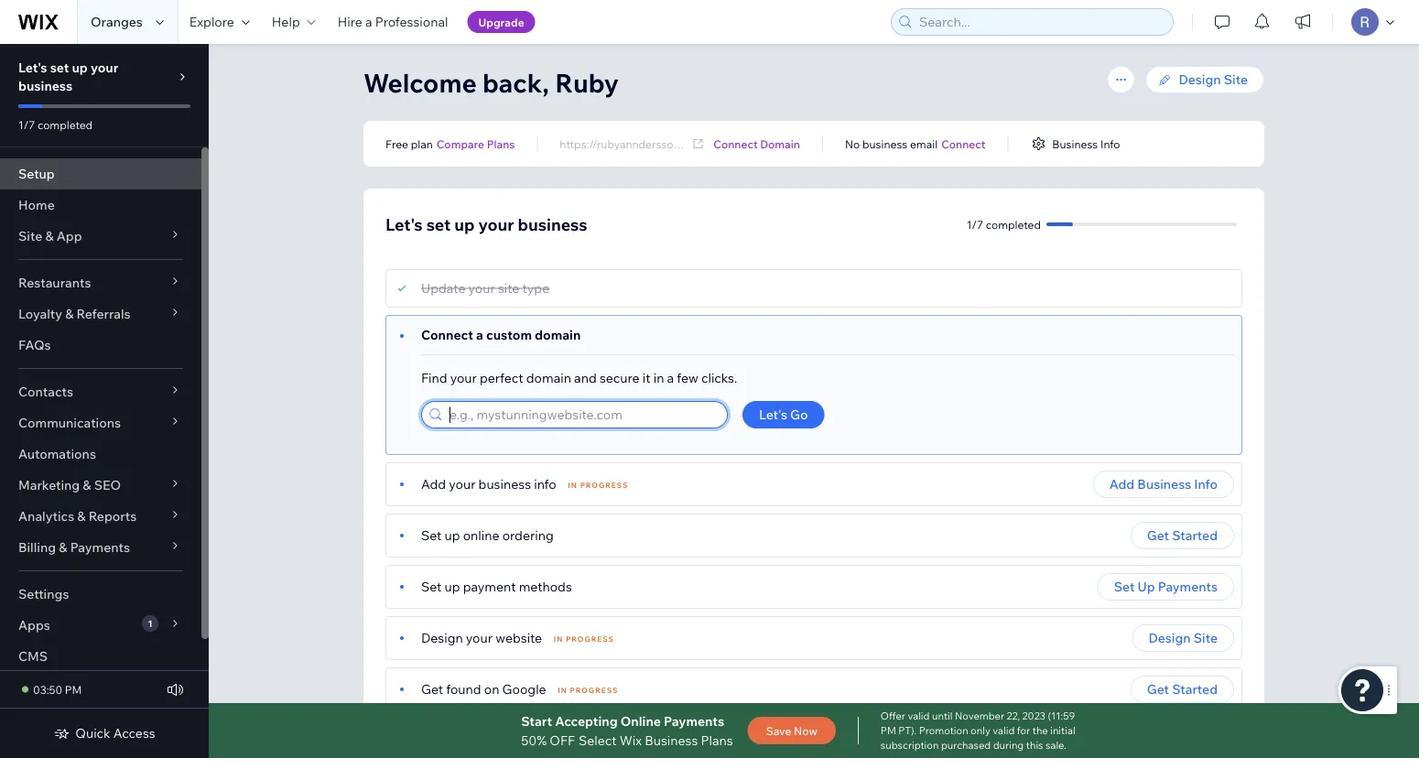 Task type: vqa. For each thing, say whether or not it's contained in the screenshot.
Inbox to the top
no



Task type: describe. For each thing, give the bounding box(es) containing it.
communications button
[[0, 407, 201, 439]]

few
[[677, 370, 698, 386]]

off
[[550, 732, 575, 748]]

payments for set up payments
[[1158, 579, 1218, 595]]

(11:59
[[1048, 710, 1075, 722]]

offer
[[881, 710, 905, 722]]

site inside design site button
[[1194, 630, 1218, 646]]

e.g., mystunningwebsite.com field
[[444, 402, 721, 428]]

hire a professional
[[338, 14, 448, 30]]

started for second 'get started' button from the bottom
[[1172, 527, 1218, 543]]

completed inside the sidebar element
[[37, 118, 93, 131]]

design your website
[[421, 630, 542, 646]]

& for billing
[[59, 539, 67, 555]]

set inside the sidebar element
[[50, 60, 69, 76]]

progress for info
[[580, 481, 628, 490]]

automations link
[[0, 439, 201, 470]]

0 vertical spatial valid
[[908, 710, 930, 722]]

get for 1st 'get started' button from the bottom
[[1147, 681, 1169, 697]]

1 vertical spatial let's set up your business
[[385, 214, 587, 234]]

set for set up payments
[[1114, 579, 1135, 595]]

restaurants
[[18, 275, 91, 291]]

sidebar element
[[0, 44, 209, 758]]

03:50
[[33, 683, 62, 696]]

sale.
[[1045, 739, 1066, 752]]

payments inside start accepting online payments 50% off select wix business plans
[[664, 713, 724, 729]]

cms link
[[0, 641, 201, 672]]

update your site type
[[421, 280, 549, 296]]

welcome
[[363, 66, 477, 98]]

design site inside button
[[1149, 630, 1218, 646]]

home link
[[0, 190, 201, 221]]

site inside design site "link"
[[1224, 71, 1248, 87]]

analytics & reports
[[18, 508, 137, 524]]

perfect
[[480, 370, 523, 386]]

only
[[971, 724, 990, 737]]

select
[[579, 732, 617, 748]]

design site link
[[1146, 66, 1264, 93]]

1 vertical spatial valid
[[993, 724, 1015, 737]]

billing & payments
[[18, 539, 130, 555]]

1 get started button from the top
[[1130, 522, 1234, 549]]

loyalty & referrals
[[18, 306, 131, 322]]

up
[[1137, 579, 1155, 595]]

methods
[[519, 579, 572, 595]]

03:50 pm
[[33, 683, 82, 696]]

billing & payments button
[[0, 532, 201, 563]]

set up payments button
[[1097, 573, 1234, 601]]

no
[[845, 137, 860, 151]]

secure
[[600, 370, 640, 386]]

wix
[[620, 732, 642, 748]]

started for 1st 'get started' button from the bottom
[[1172, 681, 1218, 697]]

pm inside the sidebar element
[[65, 683, 82, 696]]

marketing & seo
[[18, 477, 121, 493]]

settings link
[[0, 579, 201, 610]]

get for second 'get started' button from the bottom
[[1147, 527, 1169, 543]]

faqs
[[18, 337, 51, 353]]

site inside site & app dropdown button
[[18, 228, 42, 244]]

your for design
[[466, 630, 493, 646]]

22,
[[1007, 710, 1020, 722]]

billing
[[18, 539, 56, 555]]

1 vertical spatial completed
[[986, 217, 1041, 231]]

accepting
[[555, 713, 618, 729]]

the
[[1032, 724, 1048, 737]]

business info button
[[1030, 135, 1120, 152]]

compare plans link
[[436, 135, 515, 152]]

& for analytics
[[77, 508, 86, 524]]

1 vertical spatial 1/7 completed
[[967, 217, 1041, 231]]

for
[[1017, 724, 1030, 737]]

in for get found on google
[[558, 686, 567, 695]]

save now
[[766, 724, 817, 737]]

no business email connect
[[845, 137, 985, 151]]

ruby
[[555, 66, 619, 98]]

business inside start accepting online payments 50% off select wix business plans
[[645, 732, 698, 748]]

pt).
[[898, 724, 917, 737]]

quick
[[75, 725, 110, 741]]

your for update
[[468, 280, 495, 296]]

in for design your website
[[554, 634, 563, 644]]

welcome back, ruby
[[363, 66, 619, 98]]

2 horizontal spatial connect
[[941, 137, 985, 151]]

let's inside the sidebar element
[[18, 60, 47, 76]]

up inside the sidebar element
[[72, 60, 88, 76]]

free plan compare plans
[[385, 137, 515, 151]]

marketing
[[18, 477, 80, 493]]

apps
[[18, 617, 50, 633]]

explore
[[189, 14, 234, 30]]

your up update your site type
[[478, 214, 514, 234]]

let's go button
[[742, 401, 824, 428]]

1 horizontal spatial 1/7
[[967, 217, 983, 231]]

automations
[[18, 446, 96, 462]]

ordering
[[502, 527, 554, 543]]

marketing & seo button
[[0, 470, 201, 501]]

pm inside "offer valid until november 22, 2023 (11:59 pm pt). promotion only valid for the initial subscription purchased during this sale."
[[881, 724, 896, 737]]

in
[[653, 370, 664, 386]]

your for add
[[449, 476, 476, 492]]

let's go
[[759, 406, 808, 423]]

type
[[522, 280, 549, 296]]

2 horizontal spatial business
[[1137, 476, 1191, 492]]

settings
[[18, 586, 69, 602]]

contacts button
[[0, 376, 201, 407]]

upgrade
[[478, 15, 524, 29]]

payments for billing & payments
[[70, 539, 130, 555]]

loyalty & referrals button
[[0, 298, 201, 330]]

home
[[18, 197, 55, 213]]

during
[[993, 739, 1024, 752]]

start accepting online payments 50% off select wix business plans
[[521, 713, 733, 748]]

referrals
[[76, 306, 131, 322]]

a for professional
[[365, 14, 372, 30]]

plans inside start accepting online payments 50% off select wix business plans
[[701, 732, 733, 748]]

app
[[57, 228, 82, 244]]

clicks.
[[701, 370, 737, 386]]

oranges
[[91, 14, 143, 30]]

1
[[148, 618, 152, 629]]

hire
[[338, 14, 362, 30]]

promotion
[[919, 724, 968, 737]]

november
[[955, 710, 1004, 722]]

professional
[[375, 14, 448, 30]]

in progress for google
[[558, 686, 618, 695]]

domain
[[760, 137, 800, 151]]

business inside the sidebar element
[[18, 78, 73, 94]]

connect domain
[[713, 137, 800, 151]]



Task type: locate. For each thing, give the bounding box(es) containing it.
1 horizontal spatial pm
[[881, 724, 896, 737]]

back,
[[483, 66, 549, 98]]

contacts
[[18, 384, 73, 400]]

pm
[[65, 683, 82, 696], [881, 724, 896, 737]]

progress for google
[[570, 686, 618, 695]]

access
[[113, 725, 155, 741]]

2 add from the left
[[1109, 476, 1135, 492]]

1 started from the top
[[1172, 527, 1218, 543]]

2 vertical spatial a
[[667, 370, 674, 386]]

0 vertical spatial info
[[1100, 137, 1120, 151]]

payments inside dropdown button
[[70, 539, 130, 555]]

hire a professional link
[[327, 0, 459, 44]]

&
[[45, 228, 54, 244], [65, 306, 74, 322], [83, 477, 91, 493], [77, 508, 86, 524], [59, 539, 67, 555]]

let's set up your business up update your site type
[[385, 214, 587, 234]]

0 vertical spatial domain
[[535, 327, 581, 343]]

2 vertical spatial business
[[645, 732, 698, 748]]

add business info
[[1109, 476, 1218, 492]]

0 vertical spatial design site
[[1179, 71, 1248, 87]]

domain for custom
[[535, 327, 581, 343]]

1/7 completed
[[18, 118, 93, 131], [967, 217, 1041, 231]]

0 vertical spatial let's set up your business
[[18, 60, 118, 94]]

initial
[[1050, 724, 1075, 737]]

your for find
[[450, 370, 477, 386]]

1 horizontal spatial let's
[[385, 214, 423, 234]]

payments right up
[[1158, 579, 1218, 595]]

and
[[574, 370, 597, 386]]

domain left and
[[526, 370, 571, 386]]

1 vertical spatial info
[[1194, 476, 1218, 492]]

set up payments
[[1114, 579, 1218, 595]]

it
[[642, 370, 650, 386]]

0 horizontal spatial connect
[[421, 327, 473, 343]]

setup link
[[0, 158, 201, 190]]

until
[[932, 710, 953, 722]]

& for loyalty
[[65, 306, 74, 322]]

set up payment methods
[[421, 579, 572, 595]]

1 horizontal spatial info
[[1194, 476, 1218, 492]]

seo
[[94, 477, 121, 493]]

1 vertical spatial site
[[18, 228, 42, 244]]

help button
[[261, 0, 327, 44]]

your inside the sidebar element
[[91, 60, 118, 76]]

in right "info"
[[568, 481, 578, 490]]

payments inside button
[[1158, 579, 1218, 595]]

this
[[1026, 739, 1043, 752]]

site & app
[[18, 228, 82, 244]]

1 vertical spatial progress
[[566, 634, 614, 644]]

1 horizontal spatial let's set up your business
[[385, 214, 587, 234]]

design inside "link"
[[1179, 71, 1221, 87]]

progress right "info"
[[580, 481, 628, 490]]

get started button down design site button
[[1130, 676, 1234, 703]]

connect link
[[941, 135, 985, 152]]

0 vertical spatial let's
[[18, 60, 47, 76]]

domain for perfect
[[526, 370, 571, 386]]

plans left save
[[701, 732, 733, 748]]

set for set up payment methods
[[421, 579, 442, 595]]

2023
[[1022, 710, 1046, 722]]

0 vertical spatial 1/7 completed
[[18, 118, 93, 131]]

your down 'oranges'
[[91, 60, 118, 76]]

& for marketing
[[83, 477, 91, 493]]

business up setup
[[18, 78, 73, 94]]

set for set up online ordering
[[421, 527, 442, 543]]

save now button
[[748, 717, 836, 744]]

0 horizontal spatial 1/7 completed
[[18, 118, 93, 131]]

1/7 completed up setup
[[18, 118, 93, 131]]

get down add business info button
[[1147, 527, 1169, 543]]

analytics
[[18, 508, 74, 524]]

& left the seo
[[83, 477, 91, 493]]

purchased
[[941, 739, 991, 752]]

1/7 down connect link
[[967, 217, 983, 231]]

payments
[[70, 539, 130, 555], [1158, 579, 1218, 595], [664, 713, 724, 729]]

2 started from the top
[[1172, 681, 1218, 697]]

design
[[1179, 71, 1221, 87], [421, 630, 463, 646], [1149, 630, 1191, 646]]

1 vertical spatial a
[[476, 327, 483, 343]]

google
[[502, 681, 546, 697]]

business left "info"
[[478, 476, 531, 492]]

online
[[463, 527, 499, 543]]

business info
[[1052, 137, 1120, 151]]

set inside button
[[1114, 579, 1135, 595]]

compare
[[436, 137, 484, 151]]

1 horizontal spatial add
[[1109, 476, 1135, 492]]

0 vertical spatial in
[[568, 481, 578, 490]]

Search... field
[[914, 9, 1167, 35]]

valid
[[908, 710, 930, 722], [993, 724, 1015, 737]]

add for add business info
[[1109, 476, 1135, 492]]

& for site
[[45, 228, 54, 244]]

get started button up set up payments
[[1130, 522, 1234, 549]]

0 vertical spatial in progress
[[568, 481, 628, 490]]

& inside popup button
[[65, 306, 74, 322]]

started up set up payments
[[1172, 527, 1218, 543]]

in progress right "info"
[[568, 481, 628, 490]]

1 vertical spatial business
[[1137, 476, 1191, 492]]

0 vertical spatial get started
[[1147, 527, 1218, 543]]

0 vertical spatial pm
[[65, 683, 82, 696]]

communications
[[18, 415, 121, 431]]

2 vertical spatial progress
[[570, 686, 618, 695]]

website
[[495, 630, 542, 646]]

subscription
[[881, 739, 939, 752]]

site
[[1224, 71, 1248, 87], [18, 228, 42, 244], [1194, 630, 1218, 646]]

quick access
[[75, 725, 155, 741]]

0 vertical spatial plans
[[487, 137, 515, 151]]

site
[[498, 280, 519, 296]]

0 vertical spatial 1/7
[[18, 118, 35, 131]]

0 horizontal spatial let's
[[18, 60, 47, 76]]

0 horizontal spatial 1/7
[[18, 118, 35, 131]]

let's set up your business down 'oranges'
[[18, 60, 118, 94]]

connect
[[713, 137, 758, 151], [941, 137, 985, 151], [421, 327, 473, 343]]

2 vertical spatial let's
[[759, 406, 787, 423]]

valid up the pt).
[[908, 710, 930, 722]]

0 vertical spatial a
[[365, 14, 372, 30]]

2 horizontal spatial payments
[[1158, 579, 1218, 595]]

get started up set up payments
[[1147, 527, 1218, 543]]

found
[[446, 681, 481, 697]]

0 horizontal spatial a
[[365, 14, 372, 30]]

in right website
[[554, 634, 563, 644]]

in progress down methods
[[554, 634, 614, 644]]

your up online
[[449, 476, 476, 492]]

0 horizontal spatial pm
[[65, 683, 82, 696]]

domain up find your perfect domain and secure it in a few clicks.
[[535, 327, 581, 343]]

connect for connect domain
[[713, 137, 758, 151]]

add for add your business info
[[421, 476, 446, 492]]

1 horizontal spatial a
[[476, 327, 483, 343]]

1 vertical spatial get started
[[1147, 681, 1218, 697]]

0 vertical spatial get started button
[[1130, 522, 1234, 549]]

up
[[72, 60, 88, 76], [454, 214, 475, 234], [444, 527, 460, 543], [444, 579, 460, 595]]

upgrade button
[[467, 11, 535, 33]]

a for custom
[[476, 327, 483, 343]]

1 vertical spatial payments
[[1158, 579, 1218, 595]]

get started for second 'get started' button from the bottom
[[1147, 527, 1218, 543]]

0 vertical spatial payments
[[70, 539, 130, 555]]

1 vertical spatial domain
[[526, 370, 571, 386]]

1 vertical spatial design site
[[1149, 630, 1218, 646]]

1 vertical spatial set
[[426, 214, 451, 234]]

business up type
[[518, 214, 587, 234]]

& right the loyalty
[[65, 306, 74, 322]]

1 horizontal spatial 1/7 completed
[[967, 217, 1041, 231]]

let's inside button
[[759, 406, 787, 423]]

find
[[421, 370, 447, 386]]

2 horizontal spatial a
[[667, 370, 674, 386]]

your left "site"
[[468, 280, 495, 296]]

1/7 inside the sidebar element
[[18, 118, 35, 131]]

1 vertical spatial in progress
[[554, 634, 614, 644]]

update
[[421, 280, 465, 296]]

let's set up your business
[[18, 60, 118, 94], [385, 214, 587, 234]]

0 horizontal spatial let's set up your business
[[18, 60, 118, 94]]

let's set up your business inside the sidebar element
[[18, 60, 118, 94]]

1/7 completed inside the sidebar element
[[18, 118, 93, 131]]

connect a custom domain
[[421, 327, 581, 343]]

1 horizontal spatial plans
[[701, 732, 733, 748]]

go
[[790, 406, 808, 423]]

0 vertical spatial completed
[[37, 118, 93, 131]]

1 vertical spatial let's
[[385, 214, 423, 234]]

1 horizontal spatial payments
[[664, 713, 724, 729]]

started down design site button
[[1172, 681, 1218, 697]]

1/7 completed down connect link
[[967, 217, 1041, 231]]

1 horizontal spatial business
[[1052, 137, 1098, 151]]

0 horizontal spatial valid
[[908, 710, 930, 722]]

your right find
[[450, 370, 477, 386]]

2 vertical spatial in progress
[[558, 686, 618, 695]]

1 horizontal spatial site
[[1194, 630, 1218, 646]]

design site inside "link"
[[1179, 71, 1248, 87]]

connect left domain
[[713, 137, 758, 151]]

custom
[[486, 327, 532, 343]]

get started down design site button
[[1147, 681, 1218, 697]]

in for add your business info
[[568, 481, 578, 490]]

1 vertical spatial get started button
[[1130, 676, 1234, 703]]

completed
[[37, 118, 93, 131], [986, 217, 1041, 231]]

info
[[1100, 137, 1120, 151], [1194, 476, 1218, 492]]

save
[[766, 724, 791, 737]]

email
[[910, 137, 938, 151]]

0 horizontal spatial business
[[645, 732, 698, 748]]

2 horizontal spatial site
[[1224, 71, 1248, 87]]

info
[[534, 476, 556, 492]]

connect for connect a custom domain
[[421, 327, 473, 343]]

1 horizontal spatial connect
[[713, 137, 758, 151]]

1/7
[[18, 118, 35, 131], [967, 217, 983, 231]]

1 horizontal spatial completed
[[986, 217, 1041, 231]]

0 vertical spatial site
[[1224, 71, 1248, 87]]

& left app
[[45, 228, 54, 244]]

connect right email at the top of page
[[941, 137, 985, 151]]

1 vertical spatial plans
[[701, 732, 733, 748]]

0 vertical spatial set
[[50, 60, 69, 76]]

& inside dropdown button
[[59, 539, 67, 555]]

2 vertical spatial site
[[1194, 630, 1218, 646]]

a right in
[[667, 370, 674, 386]]

get started for 1st 'get started' button from the bottom
[[1147, 681, 1218, 697]]

1 vertical spatial 1/7
[[967, 217, 983, 231]]

help
[[272, 14, 300, 30]]

progress
[[580, 481, 628, 490], [566, 634, 614, 644], [570, 686, 618, 695]]

0 horizontal spatial plans
[[487, 137, 515, 151]]

add your business info
[[421, 476, 556, 492]]

0 horizontal spatial set
[[50, 60, 69, 76]]

plans right compare
[[487, 137, 515, 151]]

your left website
[[466, 630, 493, 646]]

1 vertical spatial in
[[554, 634, 563, 644]]

0 vertical spatial started
[[1172, 527, 1218, 543]]

2 vertical spatial payments
[[664, 713, 724, 729]]

in right google
[[558, 686, 567, 695]]

in progress up accepting
[[558, 686, 618, 695]]

pm down the offer
[[881, 724, 896, 737]]

free
[[385, 137, 408, 151]]

1 vertical spatial pm
[[881, 724, 896, 737]]

2 horizontal spatial let's
[[759, 406, 787, 423]]

1 horizontal spatial valid
[[993, 724, 1015, 737]]

plans
[[487, 137, 515, 151], [701, 732, 733, 748]]

https://rubyanndersson.wixsite.com/oranges link
[[560, 135, 787, 155]]

0 horizontal spatial site
[[18, 228, 42, 244]]

get
[[1147, 527, 1169, 543], [421, 681, 443, 697], [1147, 681, 1169, 697]]

set left the "payment"
[[421, 579, 442, 595]]

reports
[[89, 508, 137, 524]]

a right "hire" at top
[[365, 14, 372, 30]]

get down design site button
[[1147, 681, 1169, 697]]

0 vertical spatial progress
[[580, 481, 628, 490]]

set left up
[[1114, 579, 1135, 595]]

0 horizontal spatial payments
[[70, 539, 130, 555]]

progress up accepting
[[570, 686, 618, 695]]

1 add from the left
[[421, 476, 446, 492]]

pm right the 03:50
[[65, 683, 82, 696]]

set left online
[[421, 527, 442, 543]]

connect up find
[[421, 327, 473, 343]]

2 get started button from the top
[[1130, 676, 1234, 703]]

0 horizontal spatial completed
[[37, 118, 93, 131]]

progress down methods
[[566, 634, 614, 644]]

design inside button
[[1149, 630, 1191, 646]]

get started
[[1147, 527, 1218, 543], [1147, 681, 1218, 697]]

& right billing
[[59, 539, 67, 555]]

get left found
[[421, 681, 443, 697]]

connect domain link
[[713, 135, 800, 152]]

1 horizontal spatial set
[[426, 214, 451, 234]]

add inside button
[[1109, 476, 1135, 492]]

set up online ordering
[[421, 527, 554, 543]]

0 horizontal spatial add
[[421, 476, 446, 492]]

1 vertical spatial started
[[1172, 681, 1218, 697]]

2 vertical spatial in
[[558, 686, 567, 695]]

faqs link
[[0, 330, 201, 361]]

domain
[[535, 327, 581, 343], [526, 370, 571, 386]]

business right no
[[862, 137, 907, 151]]

payments down analytics & reports dropdown button
[[70, 539, 130, 555]]

payments right the online
[[664, 713, 724, 729]]

1 get started from the top
[[1147, 527, 1218, 543]]

cms
[[18, 648, 48, 664]]

get found on google
[[421, 681, 546, 697]]

& left reports
[[77, 508, 86, 524]]

0 vertical spatial business
[[1052, 137, 1098, 151]]

a left custom on the top left of page
[[476, 327, 483, 343]]

quick access button
[[53, 725, 155, 742]]

1/7 up setup
[[18, 118, 35, 131]]

2 get started from the top
[[1147, 681, 1218, 697]]

get started button
[[1130, 522, 1234, 549], [1130, 676, 1234, 703]]

valid up during
[[993, 724, 1015, 737]]

set
[[421, 527, 442, 543], [421, 579, 442, 595], [1114, 579, 1135, 595]]

in progress for info
[[568, 481, 628, 490]]

0 horizontal spatial info
[[1100, 137, 1120, 151]]



